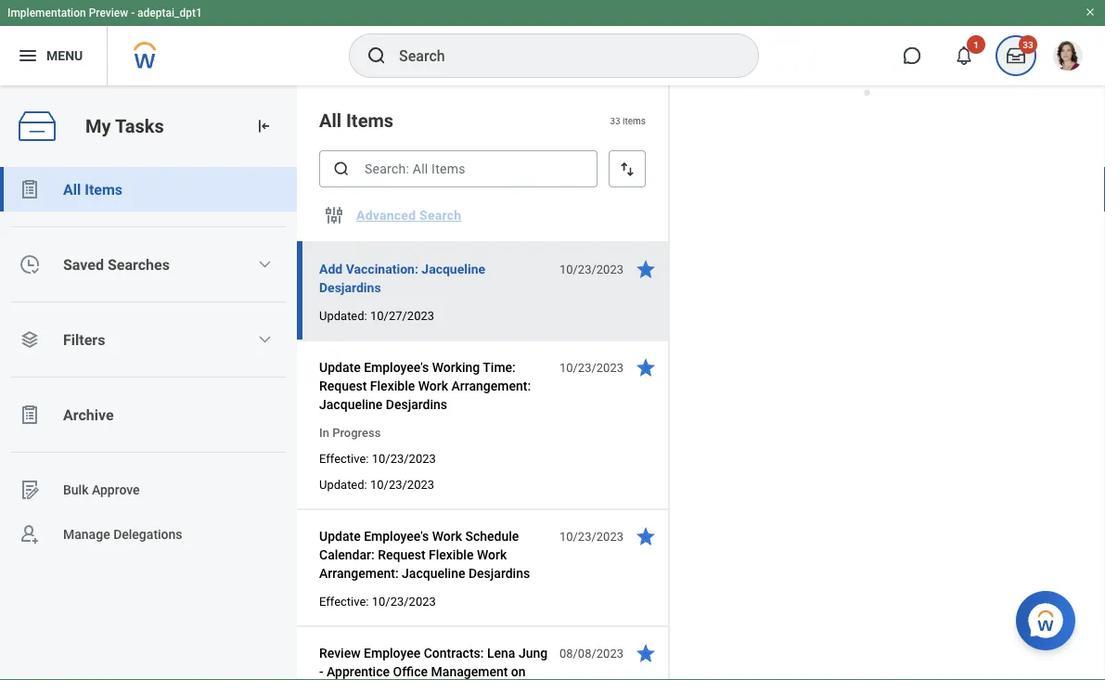 Task type: vqa. For each thing, say whether or not it's contained in the screenshot.
main content
no



Task type: locate. For each thing, give the bounding box(es) containing it.
items down my
[[85, 181, 123, 198]]

update employee's work schedule calendar: request flexible work arrangement: jacqueline desjardins
[[319, 529, 530, 581]]

work down schedule
[[477, 547, 507, 563]]

update employee's working time: request flexible work arrangement: jacqueline desjardins button
[[319, 357, 550, 416]]

request right calendar:
[[378, 547, 426, 563]]

0 vertical spatial my tasks element
[[991, 35, 1043, 76]]

2 chevron down image from the top
[[257, 332, 272, 347]]

update for update employee's work schedule calendar: request flexible work arrangement: jacqueline desjardins
[[319, 529, 361, 544]]

2 updated: from the top
[[319, 478, 367, 492]]

saved
[[63, 256, 104, 273]]

1 horizontal spatial arrangement:
[[452, 378, 531, 394]]

update up calendar:
[[319, 529, 361, 544]]

1 star image from the top
[[635, 258, 657, 280]]

employee's up calendar:
[[364, 529, 429, 544]]

1 employee's from the top
[[364, 360, 429, 375]]

desjardins down add
[[319, 280, 381, 295]]

1 updated: from the top
[[319, 309, 367, 323]]

employee's down 10/27/2023
[[364, 360, 429, 375]]

close environment banner image
[[1085, 6, 1097, 18]]

0 horizontal spatial all
[[63, 181, 81, 198]]

my tasks element containing my tasks
[[0, 85, 297, 681]]

0 vertical spatial arrangement:
[[452, 378, 531, 394]]

2 update from the top
[[319, 529, 361, 544]]

apprentice
[[327, 664, 390, 680]]

work
[[418, 378, 448, 394], [432, 529, 462, 544], [477, 547, 507, 563]]

1 effective: from the top
[[319, 452, 369, 466]]

0 vertical spatial request
[[319, 378, 367, 394]]

0 horizontal spatial items
[[85, 181, 123, 198]]

0 horizontal spatial all items
[[63, 181, 123, 198]]

star image for add vaccination: jacqueline desjardins
[[635, 258, 657, 280]]

2 star image from the top
[[635, 357, 657, 379]]

advanced
[[357, 208, 416, 223]]

effective: 10/23/2023
[[319, 452, 436, 466], [319, 595, 436, 609]]

1 vertical spatial arrangement:
[[319, 566, 399, 581]]

star image
[[635, 258, 657, 280], [635, 357, 657, 379], [635, 526, 657, 548]]

update employee's working time: request flexible work arrangement: jacqueline desjardins
[[319, 360, 531, 412]]

preview
[[89, 6, 128, 19]]

1 vertical spatial items
[[85, 181, 123, 198]]

1 vertical spatial jacqueline
[[319, 397, 383, 412]]

1 vertical spatial all
[[63, 181, 81, 198]]

1 horizontal spatial flexible
[[429, 547, 474, 563]]

10/27/2023
[[370, 309, 435, 323]]

all up search image
[[319, 110, 342, 131]]

filters
[[63, 331, 105, 349]]

work inside update employee's working time: request flexible work arrangement: jacqueline desjardins
[[418, 378, 448, 394]]

flexible
[[370, 378, 415, 394], [429, 547, 474, 563]]

0 vertical spatial jacqueline
[[422, 261, 486, 277]]

flexible down schedule
[[429, 547, 474, 563]]

1 update from the top
[[319, 360, 361, 375]]

updated: down in progress
[[319, 478, 367, 492]]

1 vertical spatial star image
[[635, 357, 657, 379]]

2 vertical spatial star image
[[635, 526, 657, 548]]

notifications large image
[[955, 46, 974, 65]]

1 vertical spatial desjardins
[[386, 397, 448, 412]]

0 vertical spatial items
[[346, 110, 394, 131]]

jacqueline
[[422, 261, 486, 277], [319, 397, 383, 412], [402, 566, 466, 581]]

1 vertical spatial effective: 10/23/2023
[[319, 595, 436, 609]]

star image for update employee's working time: request flexible work arrangement: jacqueline desjardins
[[635, 357, 657, 379]]

0 vertical spatial all items
[[319, 110, 394, 131]]

search image
[[332, 160, 351, 178]]

flexible inside update employee's work schedule calendar: request flexible work arrangement: jacqueline desjardins
[[429, 547, 474, 563]]

updated: for updated: 10/23/2023
[[319, 478, 367, 492]]

1 horizontal spatial items
[[346, 110, 394, 131]]

all right clipboard image
[[63, 181, 81, 198]]

flexible inside update employee's working time: request flexible work arrangement: jacqueline desjardins
[[370, 378, 415, 394]]

all inside "item list" element
[[319, 110, 342, 131]]

0 vertical spatial effective: 10/23/2023
[[319, 452, 436, 466]]

0 vertical spatial desjardins
[[319, 280, 381, 295]]

1 horizontal spatial 33
[[1023, 39, 1034, 50]]

lena
[[487, 646, 516, 661]]

arrangement: inside update employee's working time: request flexible work arrangement: jacqueline desjardins
[[452, 378, 531, 394]]

08/08/2023
[[560, 647, 624, 661]]

request inside update employee's working time: request flexible work arrangement: jacqueline desjardins
[[319, 378, 367, 394]]

- down review
[[319, 664, 324, 680]]

1 vertical spatial request
[[378, 547, 426, 563]]

my tasks element
[[991, 35, 1043, 76], [0, 85, 297, 681]]

1 vertical spatial effective:
[[319, 595, 369, 609]]

2 employee's from the top
[[364, 529, 429, 544]]

desjardins inside update employee's work schedule calendar: request flexible work arrangement: jacqueline desjardins
[[469, 566, 530, 581]]

0 vertical spatial employee's
[[364, 360, 429, 375]]

work down working
[[418, 378, 448, 394]]

request
[[319, 378, 367, 394], [378, 547, 426, 563]]

manage
[[63, 527, 110, 542]]

0 vertical spatial all
[[319, 110, 342, 131]]

my tasks element inside menu banner
[[991, 35, 1043, 76]]

review employee contracts: lena jung - apprentice office management o button
[[319, 642, 550, 681]]

employee's
[[364, 360, 429, 375], [364, 529, 429, 544]]

all items right clipboard image
[[63, 181, 123, 198]]

1 vertical spatial flexible
[[429, 547, 474, 563]]

33 for 33 items
[[610, 115, 621, 126]]

0 vertical spatial effective:
[[319, 452, 369, 466]]

list
[[0, 167, 297, 557]]

1 effective: 10/23/2023 from the top
[[319, 452, 436, 466]]

manage delegations
[[63, 527, 183, 542]]

1 horizontal spatial desjardins
[[386, 397, 448, 412]]

advanced search
[[357, 208, 462, 223]]

update inside update employee's work schedule calendar: request flexible work arrangement: jacqueline desjardins
[[319, 529, 361, 544]]

employee's inside update employee's work schedule calendar: request flexible work arrangement: jacqueline desjardins
[[364, 529, 429, 544]]

33
[[1023, 39, 1034, 50], [610, 115, 621, 126]]

1 vertical spatial my tasks element
[[0, 85, 297, 681]]

progress
[[333, 426, 381, 440]]

2 vertical spatial jacqueline
[[402, 566, 466, 581]]

perspective image
[[19, 329, 41, 351]]

effective: down in progress
[[319, 452, 369, 466]]

0 horizontal spatial 33
[[610, 115, 621, 126]]

tasks
[[115, 115, 164, 137]]

arrangement: down time:
[[452, 378, 531, 394]]

request up in progress
[[319, 378, 367, 394]]

desjardins down schedule
[[469, 566, 530, 581]]

0 vertical spatial updated:
[[319, 309, 367, 323]]

saved searches
[[63, 256, 170, 273]]

2 vertical spatial desjardins
[[469, 566, 530, 581]]

0 horizontal spatial desjardins
[[319, 280, 381, 295]]

1 vertical spatial updated:
[[319, 478, 367, 492]]

approve
[[92, 482, 140, 498]]

arrangement: down calendar:
[[319, 566, 399, 581]]

0 vertical spatial 33
[[1023, 39, 1034, 50]]

1 horizontal spatial all
[[319, 110, 342, 131]]

employee
[[364, 646, 421, 661]]

update inside update employee's working time: request flexible work arrangement: jacqueline desjardins
[[319, 360, 361, 375]]

0 horizontal spatial arrangement:
[[319, 566, 399, 581]]

33 inside button
[[1023, 39, 1034, 50]]

searches
[[108, 256, 170, 273]]

menu button
[[0, 26, 107, 85]]

jacqueline up in progress
[[319, 397, 383, 412]]

management
[[431, 664, 508, 680]]

1 vertical spatial 33
[[610, 115, 621, 126]]

arrangement:
[[452, 378, 531, 394], [319, 566, 399, 581]]

all
[[319, 110, 342, 131], [63, 181, 81, 198]]

star image for update employee's work schedule calendar: request flexible work arrangement: jacqueline desjardins
[[635, 526, 657, 548]]

1 horizontal spatial my tasks element
[[991, 35, 1043, 76]]

33 left the 'items'
[[610, 115, 621, 126]]

effective:
[[319, 452, 369, 466], [319, 595, 369, 609]]

employee's inside update employee's working time: request flexible work arrangement: jacqueline desjardins
[[364, 360, 429, 375]]

bulk
[[63, 482, 89, 498]]

1 horizontal spatial request
[[378, 547, 426, 563]]

2 horizontal spatial desjardins
[[469, 566, 530, 581]]

desjardins
[[319, 280, 381, 295], [386, 397, 448, 412], [469, 566, 530, 581]]

0 vertical spatial work
[[418, 378, 448, 394]]

updated: down add
[[319, 309, 367, 323]]

1 vertical spatial update
[[319, 529, 361, 544]]

flexible up the progress
[[370, 378, 415, 394]]

clipboard image
[[19, 404, 41, 426]]

updated: 10/23/2023
[[319, 478, 435, 492]]

1 vertical spatial -
[[319, 664, 324, 680]]

33 left profile logan mcneil 'icon'
[[1023, 39, 1034, 50]]

0 horizontal spatial my tasks element
[[0, 85, 297, 681]]

1 vertical spatial all items
[[63, 181, 123, 198]]

0 vertical spatial flexible
[[370, 378, 415, 394]]

configure image
[[323, 204, 345, 227]]

0 horizontal spatial -
[[131, 6, 135, 19]]

1 vertical spatial chevron down image
[[257, 332, 272, 347]]

bulk approve
[[63, 482, 140, 498]]

0 horizontal spatial request
[[319, 378, 367, 394]]

my tasks element containing 33
[[991, 35, 1043, 76]]

-
[[131, 6, 135, 19], [319, 664, 324, 680]]

delegations
[[113, 527, 183, 542]]

effective: 10/23/2023 up updated: 10/23/2023 at the left of the page
[[319, 452, 436, 466]]

0 vertical spatial star image
[[635, 258, 657, 280]]

search
[[420, 208, 462, 223]]

items up search image
[[346, 110, 394, 131]]

adeptai_dpt1
[[137, 6, 202, 19]]

desjardins inside update employee's working time: request flexible work arrangement: jacqueline desjardins
[[386, 397, 448, 412]]

0 vertical spatial chevron down image
[[257, 257, 272, 272]]

10/23/2023
[[560, 262, 624, 276], [560, 361, 624, 375], [372, 452, 436, 466], [370, 478, 435, 492], [560, 530, 624, 544], [372, 595, 436, 609]]

0 vertical spatial update
[[319, 360, 361, 375]]

in
[[319, 426, 330, 440]]

items
[[346, 110, 394, 131], [85, 181, 123, 198]]

all items up search image
[[319, 110, 394, 131]]

- inside review employee contracts: lena jung - apprentice office management o
[[319, 664, 324, 680]]

update
[[319, 360, 361, 375], [319, 529, 361, 544]]

3 star image from the top
[[635, 526, 657, 548]]

1 horizontal spatial -
[[319, 664, 324, 680]]

1 vertical spatial employee's
[[364, 529, 429, 544]]

jacqueline down search
[[422, 261, 486, 277]]

desjardins inside add vaccination: jacqueline desjardins
[[319, 280, 381, 295]]

1 horizontal spatial all items
[[319, 110, 394, 131]]

chevron down image
[[257, 257, 272, 272], [257, 332, 272, 347]]

33 for 33
[[1023, 39, 1034, 50]]

items
[[623, 115, 646, 126]]

Search: All Items text field
[[319, 150, 598, 188]]

jacqueline inside update employee's working time: request flexible work arrangement: jacqueline desjardins
[[319, 397, 383, 412]]

effective: 10/23/2023 up employee
[[319, 595, 436, 609]]

work left schedule
[[432, 529, 462, 544]]

1 chevron down image from the top
[[257, 257, 272, 272]]

0 horizontal spatial flexible
[[370, 378, 415, 394]]

effective: down calendar:
[[319, 595, 369, 609]]

33 inside "item list" element
[[610, 115, 621, 126]]

items inside "item list" element
[[346, 110, 394, 131]]

updated:
[[319, 309, 367, 323], [319, 478, 367, 492]]

add
[[319, 261, 343, 277]]

all items
[[319, 110, 394, 131], [63, 181, 123, 198]]

1
[[974, 39, 979, 50]]

update down updated: 10/27/2023 at the left top of page
[[319, 360, 361, 375]]

review
[[319, 646, 361, 661]]

contracts:
[[424, 646, 484, 661]]

jacqueline down schedule
[[402, 566, 466, 581]]

desjardins down working
[[386, 397, 448, 412]]

all inside button
[[63, 181, 81, 198]]

- right 'preview'
[[131, 6, 135, 19]]

list containing all items
[[0, 167, 297, 557]]

0 vertical spatial -
[[131, 6, 135, 19]]



Task type: describe. For each thing, give the bounding box(es) containing it.
items inside button
[[85, 181, 123, 198]]

- inside menu banner
[[131, 6, 135, 19]]

in progress
[[319, 426, 381, 440]]

time:
[[483, 360, 516, 375]]

employee's for request
[[364, 529, 429, 544]]

menu banner
[[0, 0, 1106, 85]]

Search Workday  search field
[[399, 35, 720, 76]]

employee's for flexible
[[364, 360, 429, 375]]

implementation preview -   adeptai_dpt1
[[7, 6, 202, 19]]

1 vertical spatial work
[[432, 529, 462, 544]]

all items inside button
[[63, 181, 123, 198]]

update employee's work schedule calendar: request flexible work arrangement: jacqueline desjardins button
[[319, 526, 550, 585]]

rename image
[[19, 479, 41, 501]]

vaccination:
[[346, 261, 419, 277]]

bulk approve link
[[0, 468, 297, 513]]

2 effective: from the top
[[319, 595, 369, 609]]

33 items
[[610, 115, 646, 126]]

my tasks
[[85, 115, 164, 137]]

search image
[[366, 45, 388, 67]]

star image
[[635, 642, 657, 665]]

filters button
[[0, 318, 297, 362]]

chevron down image for filters
[[257, 332, 272, 347]]

all items inside "item list" element
[[319, 110, 394, 131]]

add vaccination: jacqueline desjardins
[[319, 261, 486, 295]]

inbox large image
[[1007, 46, 1026, 65]]

sort image
[[618, 160, 637, 178]]

archive button
[[0, 393, 297, 437]]

user plus image
[[19, 524, 41, 546]]

advanced search button
[[349, 197, 469, 234]]

implementation
[[7, 6, 86, 19]]

add vaccination: jacqueline desjardins button
[[319, 258, 550, 299]]

1 button
[[944, 35, 986, 76]]

item list element
[[297, 85, 670, 681]]

chevron down image for saved searches
[[257, 257, 272, 272]]

office
[[393, 664, 428, 680]]

updated: 10/27/2023
[[319, 309, 435, 323]]

clipboard image
[[19, 178, 41, 201]]

all items button
[[0, 167, 297, 212]]

calendar:
[[319, 547, 375, 563]]

33 button
[[996, 35, 1038, 76]]

clock check image
[[19, 253, 41, 276]]

update for update employee's working time: request flexible work arrangement: jacqueline desjardins
[[319, 360, 361, 375]]

transformation import image
[[254, 117, 273, 136]]

schedule
[[466, 529, 519, 544]]

menu
[[46, 48, 83, 63]]

arrangement: inside update employee's work schedule calendar: request flexible work arrangement: jacqueline desjardins
[[319, 566, 399, 581]]

2 effective: 10/23/2023 from the top
[[319, 595, 436, 609]]

request inside update employee's work schedule calendar: request flexible work arrangement: jacqueline desjardins
[[378, 547, 426, 563]]

working
[[432, 360, 480, 375]]

manage delegations link
[[0, 513, 297, 557]]

archive
[[63, 406, 114, 424]]

updated: for updated: 10/27/2023
[[319, 309, 367, 323]]

jung
[[519, 646, 548, 661]]

profile logan mcneil image
[[1054, 41, 1084, 74]]

jacqueline inside update employee's work schedule calendar: request flexible work arrangement: jacqueline desjardins
[[402, 566, 466, 581]]

my
[[85, 115, 111, 137]]

saved searches button
[[0, 242, 297, 287]]

justify image
[[17, 45, 39, 67]]

review employee contracts: lena jung - apprentice office management o
[[319, 646, 548, 681]]

jacqueline inside add vaccination: jacqueline desjardins
[[422, 261, 486, 277]]

2 vertical spatial work
[[477, 547, 507, 563]]



